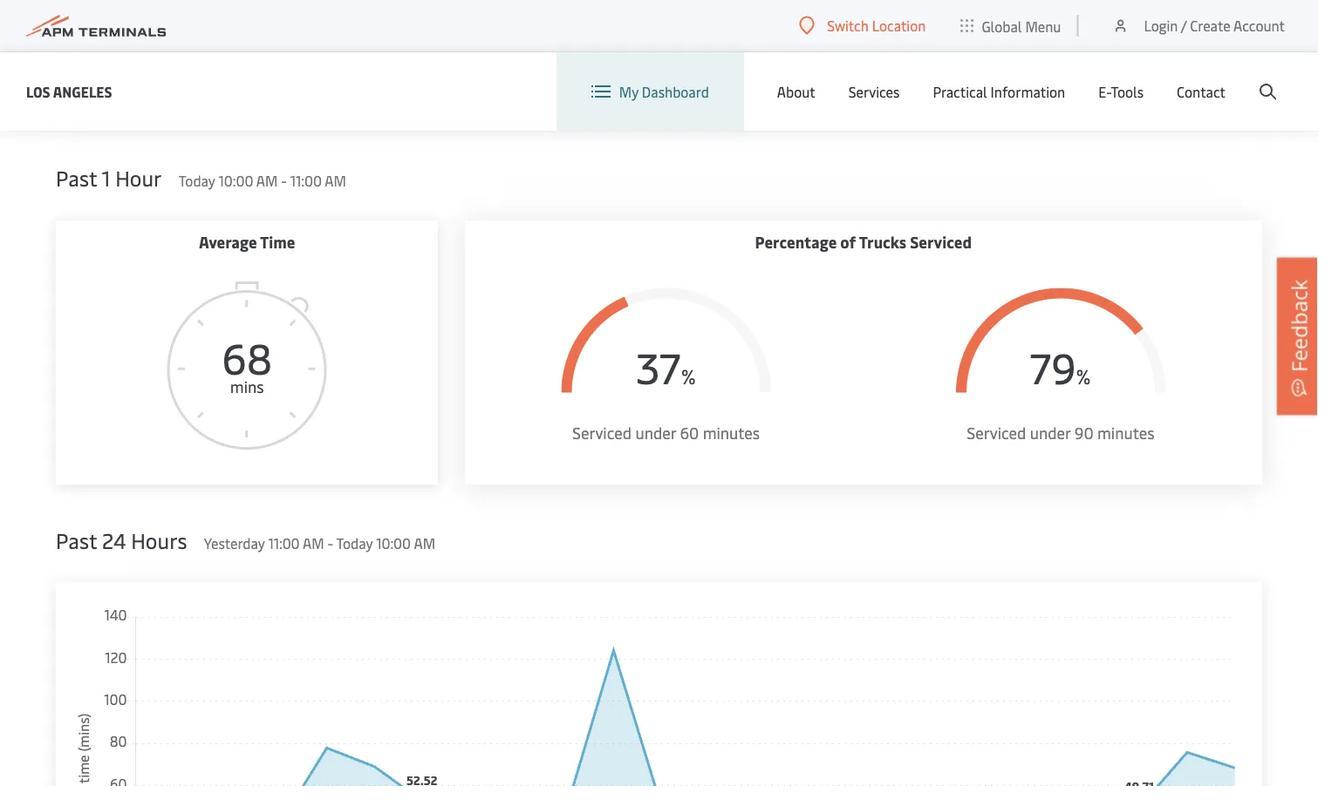 Task type: vqa. For each thing, say whether or not it's contained in the screenshot.
About
yes



Task type: describe. For each thing, give the bounding box(es) containing it.
79 %
[[1030, 338, 1091, 395]]

services
[[848, 82, 900, 101]]

practical information
[[933, 82, 1065, 101]]

login / create account link
[[1112, 0, 1285, 51]]

past for past 1 hour
[[56, 164, 97, 192]]

under for 37
[[635, 422, 676, 444]]

my
[[619, 82, 638, 101]]

90
[[1074, 422, 1094, 444]]

login / create account
[[1144, 16, 1285, 35]]

serviced for 79
[[967, 422, 1026, 444]]

services button
[[848, 52, 900, 131]]

hour
[[115, 164, 162, 192]]

feedback button
[[1277, 258, 1318, 415]]

contact
[[1177, 82, 1226, 101]]

under for 79
[[1030, 422, 1071, 444]]

68
[[222, 329, 272, 386]]

- for past 24 hours
[[327, 534, 333, 553]]

my dashboard
[[619, 82, 709, 101]]

e-
[[1098, 82, 1111, 101]]

past for past 24 hours
[[56, 526, 97, 554]]

practical information button
[[933, 52, 1065, 131]]

e-tools
[[1098, 82, 1144, 101]]

feedback
[[1284, 280, 1313, 372]]

mins
[[230, 376, 264, 397]]

los angeles link
[[26, 81, 112, 102]]

yesterday 11:00 am - today 10:00 am
[[204, 534, 435, 553]]

average time
[[199, 231, 295, 253]]

switch location
[[827, 16, 926, 35]]

angeles
[[53, 82, 112, 101]]

los
[[26, 82, 50, 101]]

/
[[1181, 16, 1187, 35]]

account
[[1233, 16, 1285, 35]]

serviced under 60 minutes
[[572, 422, 760, 444]]

today 10:00 am  - 11:00 am
[[179, 171, 346, 190]]

1 vertical spatial 11:00
[[268, 534, 300, 553]]

37 %
[[636, 338, 696, 395]]

switch
[[827, 16, 869, 35]]

global menu button
[[943, 0, 1079, 52]]

minutes for 37
[[703, 422, 760, 444]]

time
[[260, 231, 295, 253]]

% for 37
[[681, 362, 696, 390]]

los angeles
[[26, 82, 112, 101]]

type
[[166, 75, 196, 94]]



Task type: locate. For each thing, give the bounding box(es) containing it.
e-tools button
[[1098, 52, 1144, 131]]

1 horizontal spatial under
[[1030, 422, 1071, 444]]

% up 90 on the bottom right
[[1076, 362, 1091, 390]]

-
[[281, 171, 287, 190], [327, 534, 333, 553]]

1 past from the top
[[56, 164, 97, 192]]

0 vertical spatial 11:00
[[290, 171, 322, 190]]

1 horizontal spatial today
[[336, 534, 373, 553]]

11:00
[[290, 171, 322, 190], [268, 534, 300, 553]]

serviced for 37
[[572, 422, 632, 444]]

transaction type
[[91, 75, 196, 94]]

today
[[179, 171, 215, 190], [336, 534, 373, 553]]

60
[[680, 422, 699, 444]]

of
[[840, 231, 856, 253]]

1
[[102, 164, 110, 192]]

11:00 up 'time' on the left top
[[290, 171, 322, 190]]

serviced under 90 minutes
[[967, 422, 1154, 444]]

average
[[199, 231, 257, 253]]

past
[[56, 164, 97, 192], [56, 526, 97, 554]]

24
[[102, 526, 126, 554]]

1 vertical spatial today
[[336, 534, 373, 553]]

% for 79
[[1076, 362, 1091, 390]]

under left 60
[[635, 422, 676, 444]]

11:00 right yesterday on the left
[[268, 534, 300, 553]]

1 vertical spatial -
[[327, 534, 333, 553]]

serviced
[[910, 231, 972, 253], [572, 422, 632, 444], [967, 422, 1026, 444]]

trucks
[[859, 231, 906, 253]]

1 horizontal spatial minutes
[[1097, 422, 1154, 444]]

transaction
[[91, 75, 163, 94]]

0 horizontal spatial %
[[681, 362, 696, 390]]

information
[[991, 82, 1065, 101]]

hours
[[131, 526, 187, 554]]

2 under from the left
[[1030, 422, 1071, 444]]

1 vertical spatial 10:00
[[376, 534, 411, 553]]

past left 24
[[56, 526, 97, 554]]

switch location button
[[799, 16, 926, 35]]

1 % from the left
[[681, 362, 696, 390]]

- for past 1 hour
[[281, 171, 287, 190]]

percentage
[[755, 231, 837, 253]]

past 1 hour
[[56, 164, 162, 192]]

percentage of trucks serviced
[[755, 231, 972, 253]]

dashboard
[[642, 82, 709, 101]]

past 24 hours
[[56, 526, 187, 554]]

% inside 37 %
[[681, 362, 696, 390]]

minutes right 90 on the bottom right
[[1097, 422, 1154, 444]]

tools
[[1111, 82, 1144, 101]]

1 vertical spatial past
[[56, 526, 97, 554]]

1 minutes from the left
[[703, 422, 760, 444]]

% up 60
[[681, 362, 696, 390]]

about button
[[777, 52, 815, 131]]

2 % from the left
[[1076, 362, 1091, 390]]

location
[[872, 16, 926, 35]]

1 horizontal spatial -
[[327, 534, 333, 553]]

0 horizontal spatial today
[[179, 171, 215, 190]]

0 vertical spatial today
[[179, 171, 215, 190]]

create
[[1190, 16, 1230, 35]]

contact button
[[1177, 52, 1226, 131]]

past left "1"
[[56, 164, 97, 192]]

2 minutes from the left
[[1097, 422, 1154, 444]]

0 vertical spatial past
[[56, 164, 97, 192]]

global
[[982, 16, 1022, 35]]

yesterday
[[204, 534, 265, 553]]

practical
[[933, 82, 987, 101]]

under left 90 on the bottom right
[[1030, 422, 1071, 444]]

0 vertical spatial -
[[281, 171, 287, 190]]

79
[[1030, 338, 1076, 395]]

10:00
[[218, 171, 253, 190], [376, 534, 411, 553]]

0 horizontal spatial minutes
[[703, 422, 760, 444]]

%
[[681, 362, 696, 390], [1076, 362, 1091, 390]]

under
[[635, 422, 676, 444], [1030, 422, 1071, 444]]

0 vertical spatial 10:00
[[218, 171, 253, 190]]

1 under from the left
[[635, 422, 676, 444]]

1 horizontal spatial 10:00
[[376, 534, 411, 553]]

am
[[256, 171, 278, 190], [325, 171, 346, 190], [303, 534, 324, 553], [414, 534, 435, 553]]

minutes
[[703, 422, 760, 444], [1097, 422, 1154, 444]]

minutes right 60
[[703, 422, 760, 444]]

2 past from the top
[[56, 526, 97, 554]]

1 horizontal spatial %
[[1076, 362, 1091, 390]]

menu
[[1025, 16, 1061, 35]]

my dashboard button
[[591, 52, 709, 131]]

minutes for 79
[[1097, 422, 1154, 444]]

0 horizontal spatial -
[[281, 171, 287, 190]]

0 horizontal spatial under
[[635, 422, 676, 444]]

% inside 79 %
[[1076, 362, 1091, 390]]

global menu
[[982, 16, 1061, 35]]

login
[[1144, 16, 1178, 35]]

0 horizontal spatial 10:00
[[218, 171, 253, 190]]

37
[[636, 338, 681, 395]]

about
[[777, 82, 815, 101]]



